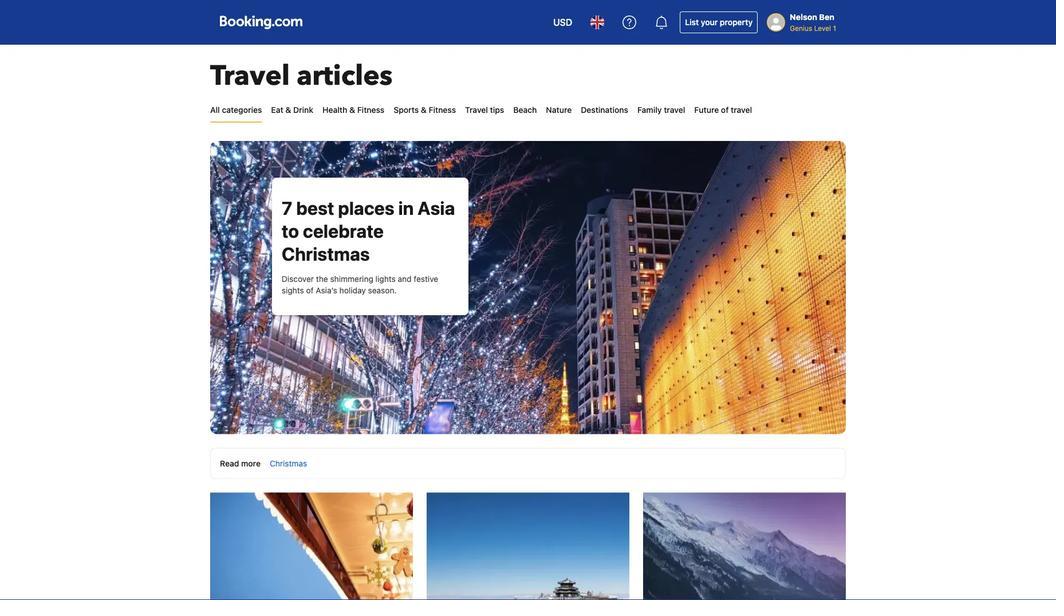 Task type: describe. For each thing, give the bounding box(es) containing it.
future
[[695, 105, 720, 115]]

travel for travel tips
[[465, 105, 488, 115]]

family travel
[[638, 105, 686, 115]]

to
[[282, 220, 299, 242]]

of inside discover the shimmering lights and festive sights of asia's holiday season.
[[306, 286, 314, 295]]

all categories link
[[210, 99, 262, 122]]

7
[[282, 197, 293, 219]]

asia
[[418, 197, 455, 219]]

travel tips link
[[465, 99, 505, 122]]

list
[[686, 17, 699, 27]]

tips
[[490, 105, 505, 115]]

1 travel from the left
[[664, 105, 686, 115]]

sports & fitness
[[394, 105, 456, 115]]

festive
[[414, 274, 439, 284]]

read more
[[220, 459, 261, 468]]

& for eat
[[286, 105, 291, 115]]

shimmering
[[330, 274, 374, 284]]

usd button
[[547, 9, 580, 36]]

travel articles
[[210, 57, 393, 95]]

more
[[241, 459, 261, 468]]

sports
[[394, 105, 419, 115]]

7 best places in asia to celebrate christmas link
[[282, 197, 455, 265]]

fitness for health & fitness
[[358, 105, 385, 115]]

genius
[[791, 24, 813, 32]]

christmas
[[282, 243, 370, 265]]

sports & fitness link
[[394, 99, 456, 122]]

christmas link
[[270, 459, 307, 468]]

eat & drink link
[[271, 99, 314, 122]]

nelson
[[791, 12, 818, 22]]

in
[[399, 197, 414, 219]]

discover
[[282, 274, 314, 284]]

drink
[[293, 105, 314, 115]]

usd
[[554, 17, 573, 28]]

nature link
[[546, 99, 572, 122]]

articles
[[297, 57, 393, 95]]

holiday
[[340, 286, 366, 295]]

1
[[834, 24, 837, 32]]

eat
[[271, 105, 284, 115]]

the
[[316, 274, 328, 284]]

sights
[[282, 286, 304, 295]]

& for health
[[350, 105, 355, 115]]

categories
[[222, 105, 262, 115]]

celebrate
[[303, 220, 384, 242]]



Task type: locate. For each thing, give the bounding box(es) containing it.
3 & from the left
[[421, 105, 427, 115]]

season.
[[368, 286, 397, 295]]

destinations
[[581, 105, 629, 115]]

2 fitness from the left
[[429, 105, 456, 115]]

christmas
[[270, 459, 307, 468]]

&
[[286, 105, 291, 115], [350, 105, 355, 115], [421, 105, 427, 115]]

0 vertical spatial travel
[[210, 57, 290, 95]]

family travel link
[[638, 99, 686, 122]]

of right future at the top right
[[722, 105, 729, 115]]

future of travel
[[695, 105, 753, 115]]

best
[[297, 197, 335, 219]]

property
[[720, 17, 753, 27]]

discover the shimmering lights and festive sights of asia's holiday season.
[[282, 274, 439, 295]]

read
[[220, 459, 239, 468]]

and
[[398, 274, 412, 284]]

& for sports
[[421, 105, 427, 115]]

& right health
[[350, 105, 355, 115]]

1 & from the left
[[286, 105, 291, 115]]

travel right future at the top right
[[731, 105, 753, 115]]

travel up categories
[[210, 57, 290, 95]]

0 horizontal spatial travel
[[664, 105, 686, 115]]

list your property link
[[681, 11, 758, 33]]

0 horizontal spatial fitness
[[358, 105, 385, 115]]

eat & drink
[[271, 105, 314, 115]]

1 horizontal spatial of
[[722, 105, 729, 115]]

nelson ben genius level 1
[[791, 12, 837, 32]]

future of travel link
[[695, 99, 753, 122]]

health
[[323, 105, 348, 115]]

lights
[[376, 274, 396, 284]]

all categories
[[210, 105, 262, 115]]

1 horizontal spatial fitness
[[429, 105, 456, 115]]

of
[[722, 105, 729, 115], [306, 286, 314, 295]]

1 horizontal spatial travel
[[465, 105, 488, 115]]

1 fitness from the left
[[358, 105, 385, 115]]

booking.com online hotel reservations image
[[220, 15, 303, 29]]

list your property
[[686, 17, 753, 27]]

0 horizontal spatial of
[[306, 286, 314, 295]]

& right eat
[[286, 105, 291, 115]]

& right sports
[[421, 105, 427, 115]]

of left asia's
[[306, 286, 314, 295]]

destinations link
[[581, 99, 629, 122]]

fitness
[[358, 105, 385, 115], [429, 105, 456, 115]]

1 vertical spatial travel
[[465, 105, 488, 115]]

asia's
[[316, 286, 338, 295]]

nature
[[546, 105, 572, 115]]

fitness right sports
[[429, 105, 456, 115]]

0 vertical spatial of
[[722, 105, 729, 115]]

travel tips
[[465, 105, 505, 115]]

family
[[638, 105, 662, 115]]

fitness for sports & fitness
[[429, 105, 456, 115]]

1 vertical spatial of
[[306, 286, 314, 295]]

7 best places in asia to celebrate christmas
[[282, 197, 455, 265]]

2 & from the left
[[350, 105, 355, 115]]

2 travel from the left
[[731, 105, 753, 115]]

fitness left sports
[[358, 105, 385, 115]]

0 horizontal spatial &
[[286, 105, 291, 115]]

health & fitness link
[[323, 99, 385, 122]]

travel
[[664, 105, 686, 115], [731, 105, 753, 115]]

ben
[[820, 12, 835, 22]]

beach
[[514, 105, 537, 115]]

0 horizontal spatial travel
[[210, 57, 290, 95]]

all
[[210, 105, 220, 115]]

places
[[338, 197, 395, 219]]

travel for travel articles
[[210, 57, 290, 95]]

beach link
[[514, 99, 537, 122]]

travel right 'family'
[[664, 105, 686, 115]]

travel left "tips"
[[465, 105, 488, 115]]

1 horizontal spatial travel
[[731, 105, 753, 115]]

health & fitness
[[323, 105, 385, 115]]

2 horizontal spatial &
[[421, 105, 427, 115]]

level
[[815, 24, 832, 32]]

your
[[702, 17, 718, 27]]

1 horizontal spatial &
[[350, 105, 355, 115]]

travel
[[210, 57, 290, 95], [465, 105, 488, 115]]



Task type: vqa. For each thing, say whether or not it's contained in the screenshot.
"christmas"
yes



